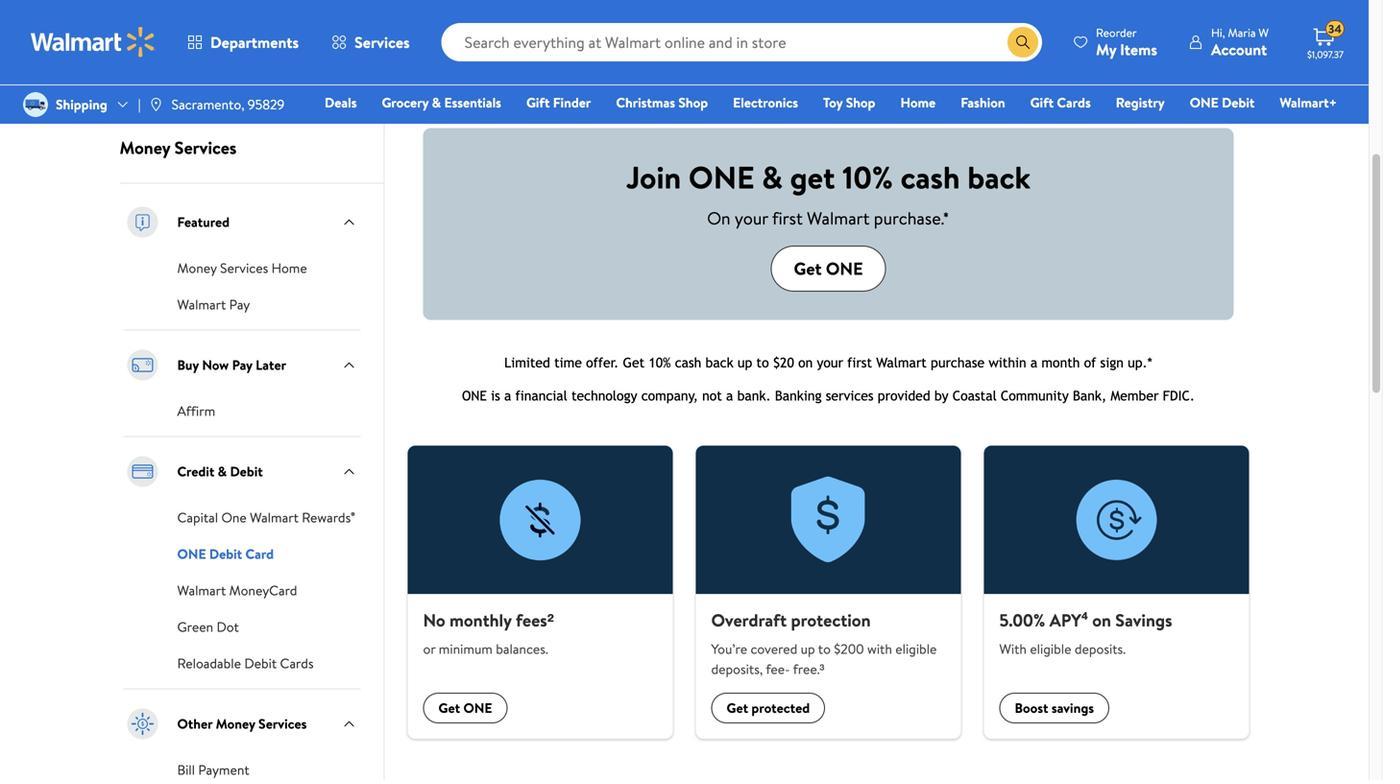 Task type: locate. For each thing, give the bounding box(es) containing it.
money services
[[120, 136, 237, 160]]

1 horizontal spatial gift
[[1030, 93, 1054, 112]]

2 horizontal spatial &
[[762, 156, 783, 199]]

1 horizontal spatial get one button
[[771, 246, 886, 292]]

one debit card link
[[177, 543, 274, 564]]

0 horizontal spatial cards
[[280, 655, 314, 673]]

boost savings button
[[999, 694, 1110, 724]]

christmas shop link
[[607, 92, 717, 113]]

1 vertical spatial money
[[177, 259, 217, 278]]

money services home link
[[177, 257, 307, 278]]

money right other
[[216, 715, 255, 734]]

1 horizontal spatial &
[[432, 93, 441, 112]]

gift cards
[[1030, 93, 1091, 112]]

1 horizontal spatial eligible
[[1030, 640, 1072, 659]]

1 vertical spatial get one button
[[423, 694, 508, 724]]

gift left finder
[[526, 93, 550, 112]]

deposits,
[[711, 660, 763, 679]]

get for you're
[[727, 699, 748, 718]]

 image
[[149, 97, 164, 112]]

debit left card
[[209, 545, 242, 564]]

5.00%
[[999, 609, 1045, 633]]

services up walmart pay link
[[220, 259, 268, 278]]

home link
[[892, 92, 944, 113]]

0 horizontal spatial shop
[[679, 93, 708, 112]]

get one button down first
[[771, 246, 886, 292]]

to
[[818, 640, 831, 659]]

other
[[177, 715, 213, 734]]

0 horizontal spatial gift
[[526, 93, 550, 112]]

one up the on
[[689, 156, 755, 199]]

get one down first
[[794, 257, 863, 281]]

1 horizontal spatial get
[[727, 699, 748, 718]]

walmart up card
[[250, 509, 299, 527]]

2 vertical spatial &
[[218, 463, 227, 481]]

Walmart Site-Wide search field
[[442, 23, 1042, 61]]

no monthly fees² list item
[[396, 446, 684, 740]]

34
[[1329, 21, 1342, 37]]

gift for gift cards
[[1030, 93, 1054, 112]]

walmart image
[[31, 27, 156, 58]]

eligible right with
[[896, 640, 937, 659]]

overdraft protection. you're covered up to two hundred dollars with direct deposit, fee-free. superscript three. get protected. image
[[696, 446, 961, 595]]

deals
[[325, 93, 357, 112]]

one inside no monthly fees² "list item"
[[463, 699, 492, 718]]

get one inside no monthly fees² "list item"
[[439, 699, 492, 718]]

0 horizontal spatial get
[[439, 699, 460, 718]]

credit & debit
[[177, 463, 263, 481]]

debit up "one"
[[230, 463, 263, 481]]

walmart inside walmart pay link
[[177, 295, 226, 314]]

buy now pay later
[[177, 356, 286, 375]]

your
[[735, 207, 768, 231]]

1 horizontal spatial shop
[[846, 93, 876, 112]]

affirm link
[[177, 400, 215, 421]]

w
[[1259, 24, 1269, 41]]

other money services image
[[123, 705, 162, 744]]

get down 'deposits,'
[[727, 699, 748, 718]]

walmart inside capital one walmart rewards® "link"
[[250, 509, 299, 527]]

reloadable debit cards
[[177, 655, 314, 673]]

one
[[221, 509, 247, 527]]

protection
[[791, 609, 871, 633]]

one down "capital"
[[177, 545, 206, 564]]

services inside popup button
[[355, 32, 410, 53]]

overdraft protection you're covered up to $200 with eligible deposits, fee- free.³
[[711, 609, 937, 679]]

walmart
[[807, 207, 870, 231], [177, 295, 226, 314], [250, 509, 299, 527], [177, 582, 226, 600]]

0 vertical spatial money
[[120, 136, 170, 160]]

0 vertical spatial home
[[901, 93, 936, 112]]

shop right 'christmas'
[[679, 93, 708, 112]]

bill payment link
[[177, 759, 249, 780]]

account
[[1211, 39, 1267, 60]]

get one button inside no monthly fees² "list item"
[[423, 694, 508, 724]]

1 eligible from the left
[[896, 640, 937, 659]]

one down minimum
[[463, 699, 492, 718]]

my
[[1096, 39, 1116, 60]]

0 horizontal spatial get one
[[439, 699, 492, 718]]

hi, maria w account
[[1211, 24, 1269, 60]]

get inside no monthly fees² "list item"
[[439, 699, 460, 718]]

home
[[901, 93, 936, 112], [271, 259, 307, 278]]

grocery & essentials
[[382, 93, 501, 112]]

0 horizontal spatial home
[[271, 259, 307, 278]]

gift finder
[[526, 93, 591, 112]]

shop right "toy"
[[846, 93, 876, 112]]

no monthly fees superscript two. or minimum balances. get one. image
[[408, 446, 673, 595]]

cards down the moneycard at the left bottom of the page
[[280, 655, 314, 673]]

cards
[[1057, 93, 1091, 112], [280, 655, 314, 673]]

one debit
[[1190, 93, 1255, 112]]

0 horizontal spatial eligible
[[896, 640, 937, 659]]

boost
[[1015, 699, 1048, 718]]

eligible
[[896, 640, 937, 659], [1030, 640, 1072, 659]]

& right credit
[[218, 463, 227, 481]]

cards left "registry" link
[[1057, 93, 1091, 112]]

with
[[867, 640, 892, 659]]

pay down money services home
[[229, 295, 250, 314]]

gift cards link
[[1022, 92, 1100, 113]]

2 vertical spatial money
[[216, 715, 255, 734]]

registry
[[1116, 93, 1165, 112]]

pay
[[229, 295, 250, 314], [232, 356, 252, 375]]

eligible inside 5.00% apy⁴ on savings with eligible deposits.
[[1030, 640, 1072, 659]]

$1,097.37
[[1307, 48, 1344, 61]]

reorder my items
[[1096, 24, 1157, 60]]

& left get
[[762, 156, 783, 199]]

walmart pay
[[177, 295, 250, 314]]

0 vertical spatial &
[[432, 93, 441, 112]]

debit right reloadable
[[244, 655, 277, 673]]

gift inside gift finder link
[[526, 93, 550, 112]]

get
[[794, 257, 822, 281], [439, 699, 460, 718], [727, 699, 748, 718]]

services up grocery
[[355, 32, 410, 53]]

1 horizontal spatial cards
[[1057, 93, 1091, 112]]

walmart moneycard
[[177, 582, 297, 600]]

green dot
[[177, 618, 239, 637]]

eligible down apy⁴
[[1030, 640, 1072, 659]]

fashion link
[[952, 92, 1014, 113]]

deposits.
[[1075, 640, 1126, 659]]

savings
[[1116, 609, 1172, 633]]

toy shop link
[[815, 92, 884, 113]]

1 vertical spatial get one
[[439, 699, 492, 718]]

get down first
[[794, 257, 822, 281]]

get inside 'button'
[[727, 699, 748, 718]]

grocery & essentials link
[[373, 92, 510, 113]]

5.00% apy⁴ on savings list item
[[973, 446, 1261, 740]]

money services home
[[177, 259, 307, 278]]

gift
[[526, 93, 550, 112], [1030, 93, 1054, 112]]

2 gift from the left
[[1030, 93, 1054, 112]]

money up walmart pay link
[[177, 259, 217, 278]]

one down the account
[[1190, 93, 1219, 112]]

money down |
[[120, 136, 170, 160]]

1 gift from the left
[[526, 93, 550, 112]]

capital
[[177, 509, 218, 527]]

card
[[245, 545, 274, 564]]

get protected button
[[711, 694, 825, 724]]

one down the join one & get 10% cash back on your first walmart purchase.*
[[826, 257, 863, 281]]

shop
[[679, 93, 708, 112], [846, 93, 876, 112]]

&
[[432, 93, 441, 112], [762, 156, 783, 199], [218, 463, 227, 481]]

get down minimum
[[439, 699, 460, 718]]

1 horizontal spatial get one
[[794, 257, 863, 281]]

payment
[[198, 761, 249, 780]]

gift inside gift cards link
[[1030, 93, 1054, 112]]

debit
[[1222, 93, 1255, 112], [230, 463, 263, 481], [209, 545, 242, 564], [244, 655, 277, 673]]

reloadable
[[177, 655, 241, 673]]

savings
[[1052, 699, 1094, 718]]

gift right fashion link
[[1030, 93, 1054, 112]]

featured image
[[123, 203, 162, 241]]

2 shop from the left
[[846, 93, 876, 112]]

& right grocery
[[432, 93, 441, 112]]

get protected
[[727, 699, 810, 718]]

shop inside "link"
[[679, 93, 708, 112]]

money for money services
[[120, 136, 170, 160]]

1 vertical spatial &
[[762, 156, 783, 199]]

0 horizontal spatial get one button
[[423, 694, 508, 724]]

walmart up green dot 'link'
[[177, 582, 226, 600]]

essentials
[[444, 93, 501, 112]]

back
[[968, 156, 1031, 199]]

get one button down minimum
[[423, 694, 508, 724]]

services
[[355, 32, 410, 53], [174, 136, 237, 160], [220, 259, 268, 278], [258, 715, 307, 734]]

walmart down get
[[807, 207, 870, 231]]

1 shop from the left
[[679, 93, 708, 112]]

0 horizontal spatial &
[[218, 463, 227, 481]]

walmart down money services home
[[177, 295, 226, 314]]

search icon image
[[1015, 35, 1031, 50]]

2 eligible from the left
[[1030, 640, 1072, 659]]

sacramento, 95829
[[172, 95, 285, 114]]

1 vertical spatial cards
[[280, 655, 314, 673]]

pay right now
[[232, 356, 252, 375]]

1 vertical spatial pay
[[232, 356, 252, 375]]

5.00% apy superscript four on savings. with eligible deposits. boost savings. image
[[984, 446, 1249, 595]]

debit down the account
[[1222, 93, 1255, 112]]

0 vertical spatial cards
[[1057, 93, 1091, 112]]

list
[[396, 446, 1261, 740]]

debit inside "link"
[[209, 545, 242, 564]]

 image
[[23, 92, 48, 117]]

get one down minimum
[[439, 699, 492, 718]]



Task type: describe. For each thing, give the bounding box(es) containing it.
gift finder link
[[518, 92, 600, 113]]

boost savings
[[1015, 699, 1094, 718]]

deals link
[[316, 92, 365, 113]]

covered
[[751, 640, 798, 659]]

with
[[999, 640, 1027, 659]]

walmart moneycard link
[[177, 580, 297, 601]]

on
[[707, 207, 731, 231]]

reorder
[[1096, 24, 1137, 41]]

fee-
[[766, 660, 790, 679]]

items
[[1120, 39, 1157, 60]]

shop for toy shop
[[846, 93, 876, 112]]

buy now pay later image
[[123, 346, 162, 385]]

departments button
[[171, 19, 315, 65]]

one inside the join one & get 10% cash back on your first walmart purchase.*
[[689, 156, 755, 199]]

Search search field
[[442, 23, 1042, 61]]

christmas shop
[[616, 93, 708, 112]]

debit for one debit card
[[209, 545, 242, 564]]

1 horizontal spatial home
[[901, 93, 936, 112]]

$200
[[834, 640, 864, 659]]

debit for reloadable debit cards
[[244, 655, 277, 673]]

services down reloadable debit cards
[[258, 715, 307, 734]]

|
[[138, 95, 141, 114]]

christmas
[[616, 93, 675, 112]]

grocery
[[382, 93, 429, 112]]

electronics link
[[724, 92, 807, 113]]

other money services
[[177, 715, 307, 734]]

balances.
[[496, 640, 548, 659]]

& for debit
[[218, 463, 227, 481]]

or
[[423, 640, 436, 659]]

maria
[[1228, 24, 1256, 41]]

dot
[[217, 618, 239, 637]]

debit for one debit
[[1222, 93, 1255, 112]]

you're
[[711, 640, 747, 659]]

get for fees²
[[439, 699, 460, 718]]

walmart+ link
[[1271, 92, 1346, 113]]

credit & debit image
[[123, 453, 162, 491]]

one debit card
[[177, 545, 274, 564]]

& inside the join one & get 10% cash back on your first walmart purchase.*
[[762, 156, 783, 199]]

2 horizontal spatial get
[[794, 257, 822, 281]]

fees²
[[516, 609, 554, 633]]

capital one walmart rewards®
[[177, 509, 355, 527]]

now
[[202, 356, 229, 375]]

finder
[[553, 93, 591, 112]]

walmart pay link
[[177, 293, 250, 314]]

no monthly fees² or minimum balances.
[[423, 609, 554, 659]]

later
[[256, 356, 286, 375]]

protected
[[752, 699, 810, 718]]

electronics
[[733, 93, 798, 112]]

minimum
[[439, 640, 493, 659]]

0 vertical spatial get one button
[[771, 246, 886, 292]]

list containing no monthly fees²
[[396, 446, 1261, 740]]

0 vertical spatial pay
[[229, 295, 250, 314]]

shipping
[[56, 95, 107, 114]]

money for money services home
[[177, 259, 217, 278]]

one inside one debit link
[[1190, 93, 1219, 112]]

10%
[[843, 156, 893, 199]]

free.³
[[793, 660, 824, 679]]

registry link
[[1107, 92, 1174, 113]]

walmart inside the join one & get 10% cash back on your first walmart purchase.*
[[807, 207, 870, 231]]

up
[[801, 640, 815, 659]]

debit with rewards. get three percent cash back at walmart up to fifty dollars a year¹. terms apply. get one. image
[[104, 0, 1272, 109]]

hi,
[[1211, 24, 1225, 41]]

services down sacramento,
[[174, 136, 237, 160]]

cash
[[901, 156, 960, 199]]

featured
[[177, 213, 230, 232]]

on
[[1092, 609, 1111, 633]]

gift for gift finder
[[526, 93, 550, 112]]

fashion
[[961, 93, 1005, 112]]

overdraft protection list item
[[684, 446, 973, 740]]

capital one walmart rewards® link
[[177, 507, 355, 528]]

apy⁴
[[1050, 609, 1088, 633]]

purchase.*
[[874, 207, 950, 231]]

bill
[[177, 761, 195, 780]]

& for essentials
[[432, 93, 441, 112]]

0 vertical spatial get one
[[794, 257, 863, 281]]

one debit link
[[1181, 92, 1264, 113]]

one inside one debit card "link"
[[177, 545, 206, 564]]

shop for christmas shop
[[679, 93, 708, 112]]

overdraft
[[711, 609, 787, 633]]

sacramento,
[[172, 95, 245, 114]]

5.00% apy⁴ on savings with eligible deposits.
[[999, 609, 1172, 659]]

eligible inside overdraft protection you're covered up to $200 with eligible deposits, fee- free.³
[[896, 640, 937, 659]]

reloadable debit cards link
[[177, 653, 314, 674]]

toy
[[823, 93, 843, 112]]

get
[[790, 156, 835, 199]]

services button
[[315, 19, 426, 65]]

green
[[177, 618, 213, 637]]

departments
[[210, 32, 299, 53]]

first
[[772, 207, 803, 231]]

walmart inside walmart moneycard link
[[177, 582, 226, 600]]

monthly
[[450, 609, 512, 633]]

green dot link
[[177, 616, 239, 637]]

buy
[[177, 356, 199, 375]]

1 vertical spatial home
[[271, 259, 307, 278]]

moneycard
[[229, 582, 297, 600]]



Task type: vqa. For each thing, say whether or not it's contained in the screenshot.
the Join ONE & get 10% cash back On your first Walmart purchase.*
yes



